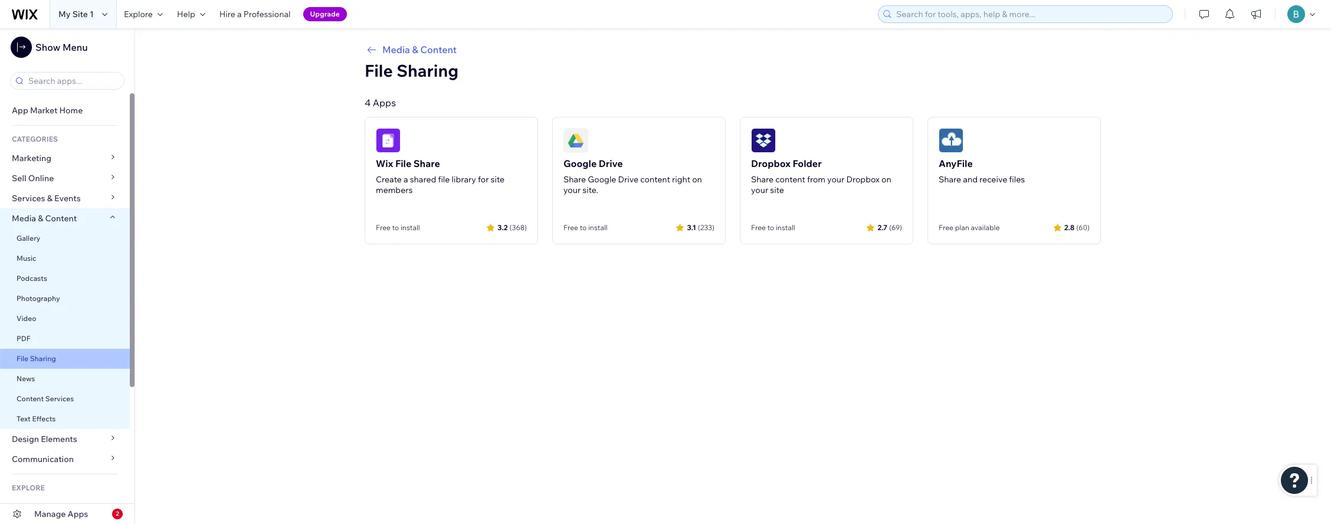 Task type: describe. For each thing, give the bounding box(es) containing it.
dropbox folder share content from your dropbox on your site
[[751, 158, 892, 195]]

2.7
[[878, 223, 888, 232]]

library
[[452, 174, 476, 185]]

anyfile logo image
[[939, 128, 964, 153]]

share inside anyfile share and receive files
[[939, 174, 962, 185]]

receive
[[980, 174, 1008, 185]]

install for file
[[401, 223, 420, 232]]

your for google drive
[[564, 185, 581, 195]]

0 vertical spatial file sharing
[[365, 60, 459, 81]]

2.7 (69)
[[878, 223, 903, 232]]

video
[[17, 314, 36, 323]]

upgrade button
[[303, 7, 347, 21]]

video link
[[0, 309, 130, 329]]

services & events link
[[0, 188, 130, 208]]

manage
[[34, 509, 66, 519]]

wix file share logo image
[[376, 128, 401, 153]]

1 horizontal spatial media
[[383, 44, 410, 55]]

sharing inside sidebar "element"
[[30, 354, 56, 363]]

wix
[[376, 158, 393, 169]]

communication
[[12, 454, 76, 465]]

apps for 4 apps
[[373, 97, 396, 109]]

news link
[[0, 369, 130, 389]]

3.2
[[498, 223, 508, 232]]

file
[[438, 174, 450, 185]]

0 vertical spatial dropbox
[[751, 158, 791, 169]]

sell
[[12, 173, 26, 184]]

explore
[[124, 9, 153, 19]]

3.2 (368)
[[498, 223, 527, 232]]

marketing link
[[0, 148, 130, 168]]

(60)
[[1077, 223, 1090, 232]]

4 apps
[[365, 97, 396, 109]]

music link
[[0, 249, 130, 269]]

file sharing inside sidebar "element"
[[17, 354, 56, 363]]

wix file share create a shared file library for site members
[[376, 158, 505, 195]]

content services link
[[0, 389, 130, 409]]

free for anyfile
[[939, 223, 954, 232]]

share for google drive
[[564, 174, 586, 185]]

folder
[[793, 158, 822, 169]]

1 horizontal spatial media & content
[[383, 44, 457, 55]]

anyfile
[[939, 158, 973, 169]]

free for wix file share
[[376, 223, 391, 232]]

available
[[971, 223, 1000, 232]]

hire a professional
[[219, 9, 291, 19]]

4
[[365, 97, 371, 109]]

your for dropbox folder
[[751, 185, 769, 195]]

content inside the dropbox folder share content from your dropbox on your site
[[776, 174, 806, 185]]

professional
[[244, 9, 291, 19]]

events
[[54, 193, 81, 204]]

2.8
[[1065, 223, 1075, 232]]

picks
[[35, 502, 55, 512]]

content inside 'content services' link
[[17, 394, 44, 403]]

design
[[12, 434, 39, 444]]

app market home link
[[0, 100, 130, 120]]

free for dropbox folder
[[751, 223, 766, 232]]

anyfile share and receive files
[[939, 158, 1025, 185]]

text effects link
[[0, 409, 130, 429]]

hire a professional link
[[212, 0, 298, 28]]

site.
[[583, 185, 598, 195]]

free plan available
[[939, 223, 1000, 232]]

my site 1
[[58, 9, 94, 19]]

help
[[177, 9, 195, 19]]

from
[[807, 174, 826, 185]]

free to install for wix
[[376, 223, 420, 232]]

file inside sidebar "element"
[[17, 354, 28, 363]]

categories
[[12, 135, 58, 143]]

explore
[[12, 483, 45, 492]]

show menu
[[35, 41, 88, 53]]

pdf link
[[0, 329, 130, 349]]

gallery
[[17, 234, 40, 243]]

dropbox folder logo image
[[751, 128, 776, 153]]

share for dropbox folder
[[751, 174, 774, 185]]

content services
[[17, 394, 74, 403]]

apps for manage apps
[[68, 509, 88, 519]]

0 vertical spatial google
[[564, 158, 597, 169]]

photography link
[[0, 289, 130, 309]]

gallery link
[[0, 228, 130, 249]]

hire
[[219, 9, 235, 19]]

elements
[[41, 434, 77, 444]]

podcasts link
[[0, 269, 130, 289]]

design elements
[[12, 434, 77, 444]]

music
[[17, 254, 36, 263]]

free to install for dropbox
[[751, 223, 796, 232]]



Task type: locate. For each thing, give the bounding box(es) containing it.
online
[[28, 173, 54, 184]]

1 horizontal spatial sharing
[[397, 60, 459, 81]]

services & events
[[12, 193, 81, 204]]

content
[[421, 44, 457, 55], [45, 213, 77, 224], [17, 394, 44, 403]]

0 vertical spatial drive
[[599, 158, 623, 169]]

file right wix
[[395, 158, 412, 169]]

2 on from the left
[[882, 174, 892, 185]]

design elements link
[[0, 429, 130, 449]]

0 horizontal spatial media & content link
[[0, 208, 130, 228]]

1 horizontal spatial media & content link
[[365, 43, 1101, 57]]

media & content
[[383, 44, 457, 55], [12, 213, 77, 224]]

2
[[116, 510, 119, 518]]

share for wix file share
[[414, 158, 440, 169]]

2 free from the left
[[564, 223, 578, 232]]

0 horizontal spatial content
[[641, 174, 670, 185]]

file inside wix file share create a shared file library for site members
[[395, 158, 412, 169]]

google
[[564, 158, 597, 169], [588, 174, 617, 185]]

2 install from the left
[[588, 223, 608, 232]]

your down dropbox folder logo
[[751, 185, 769, 195]]

sharing
[[397, 60, 459, 81], [30, 354, 56, 363]]

content
[[641, 174, 670, 185], [776, 174, 806, 185]]

services down "news" link
[[45, 394, 74, 403]]

on up 2.7 (69)
[[882, 174, 892, 185]]

1 free from the left
[[376, 223, 391, 232]]

0 horizontal spatial install
[[401, 223, 420, 232]]

your right "from"
[[828, 174, 845, 185]]

to for wix
[[392, 223, 399, 232]]

1 vertical spatial google
[[588, 174, 617, 185]]

0 horizontal spatial file
[[17, 354, 28, 363]]

and
[[964, 174, 978, 185]]

1 vertical spatial sharing
[[30, 354, 56, 363]]

1 horizontal spatial apps
[[373, 97, 396, 109]]

0 vertical spatial apps
[[373, 97, 396, 109]]

share down google drive logo
[[564, 174, 586, 185]]

2 horizontal spatial &
[[412, 44, 419, 55]]

free for google drive
[[564, 223, 578, 232]]

(69)
[[890, 223, 903, 232]]

plan
[[955, 223, 970, 232]]

1 vertical spatial dropbox
[[847, 174, 880, 185]]

free right the (368)
[[564, 223, 578, 232]]

1 vertical spatial media & content link
[[0, 208, 130, 228]]

2 vertical spatial file
[[17, 354, 28, 363]]

share down anyfile
[[939, 174, 962, 185]]

show menu button
[[11, 37, 88, 58]]

file
[[365, 60, 393, 81], [395, 158, 412, 169], [17, 354, 28, 363]]

media up gallery in the top left of the page
[[12, 213, 36, 224]]

install for drive
[[588, 223, 608, 232]]

market
[[30, 105, 57, 116]]

1 vertical spatial file
[[395, 158, 412, 169]]

media & content link
[[365, 43, 1101, 57], [0, 208, 130, 228]]

free to install
[[376, 223, 420, 232], [564, 223, 608, 232], [751, 223, 796, 232]]

news
[[17, 374, 35, 383]]

apps right 4 at the top left of page
[[373, 97, 396, 109]]

right
[[672, 174, 691, 185]]

2 horizontal spatial content
[[421, 44, 457, 55]]

marketing
[[12, 153, 51, 164]]

2 horizontal spatial to
[[768, 223, 775, 232]]

site inside the dropbox folder share content from your dropbox on your site
[[771, 185, 784, 195]]

1 horizontal spatial install
[[588, 223, 608, 232]]

home
[[59, 105, 83, 116]]

3 install from the left
[[776, 223, 796, 232]]

a right the create
[[404, 174, 408, 185]]

3 free from the left
[[751, 223, 766, 232]]

2 free to install from the left
[[564, 223, 608, 232]]

sell online link
[[0, 168, 130, 188]]

file sharing up "news"
[[17, 354, 56, 363]]

menu
[[63, 41, 88, 53]]

a inside wix file share create a shared file library for site members
[[404, 174, 408, 185]]

podcasts
[[17, 274, 47, 283]]

0 horizontal spatial file sharing
[[17, 354, 56, 363]]

1 free to install from the left
[[376, 223, 420, 232]]

2 vertical spatial content
[[17, 394, 44, 403]]

1 horizontal spatial to
[[580, 223, 587, 232]]

1 horizontal spatial free to install
[[564, 223, 608, 232]]

app market home
[[12, 105, 83, 116]]

effects
[[32, 414, 56, 423]]

1 vertical spatial drive
[[618, 174, 639, 185]]

Search apps... field
[[25, 73, 120, 89]]

team
[[12, 502, 33, 512]]

text effects
[[17, 414, 56, 423]]

0 horizontal spatial media & content
[[12, 213, 77, 224]]

team picks
[[12, 502, 55, 512]]

0 horizontal spatial to
[[392, 223, 399, 232]]

0 vertical spatial &
[[412, 44, 419, 55]]

1 vertical spatial content
[[45, 213, 77, 224]]

share inside the dropbox folder share content from your dropbox on your site
[[751, 174, 774, 185]]

for
[[478, 174, 489, 185]]

drive
[[599, 158, 623, 169], [618, 174, 639, 185]]

free left the plan
[[939, 223, 954, 232]]

1 horizontal spatial content
[[45, 213, 77, 224]]

site
[[72, 9, 88, 19]]

0 horizontal spatial your
[[564, 185, 581, 195]]

file sharing up 4 apps
[[365, 60, 459, 81]]

0 vertical spatial media & content
[[383, 44, 457, 55]]

share inside google drive share google drive content right on your site.
[[564, 174, 586, 185]]

1 to from the left
[[392, 223, 399, 232]]

services down sell online
[[12, 193, 45, 204]]

2.8 (60)
[[1065, 223, 1090, 232]]

1 vertical spatial &
[[47, 193, 52, 204]]

0 vertical spatial content
[[421, 44, 457, 55]]

install for folder
[[776, 223, 796, 232]]

0 vertical spatial media & content link
[[365, 43, 1101, 57]]

0 horizontal spatial media
[[12, 213, 36, 224]]

text
[[17, 414, 31, 423]]

file down pdf
[[17, 354, 28, 363]]

share
[[414, 158, 440, 169], [564, 174, 586, 185], [751, 174, 774, 185], [939, 174, 962, 185]]

files
[[1010, 174, 1025, 185]]

your inside google drive share google drive content right on your site.
[[564, 185, 581, 195]]

apps right manage
[[68, 509, 88, 519]]

free to install for google
[[564, 223, 608, 232]]

2 horizontal spatial file
[[395, 158, 412, 169]]

1 vertical spatial file sharing
[[17, 354, 56, 363]]

1
[[90, 9, 94, 19]]

sell online
[[12, 173, 54, 184]]

dropbox right "from"
[[847, 174, 880, 185]]

dropbox
[[751, 158, 791, 169], [847, 174, 880, 185]]

services
[[12, 193, 45, 204], [45, 394, 74, 403]]

1 on from the left
[[693, 174, 702, 185]]

google drive share google drive content right on your site.
[[564, 158, 702, 195]]

media inside sidebar "element"
[[12, 213, 36, 224]]

1 vertical spatial services
[[45, 394, 74, 403]]

on inside google drive share google drive content right on your site.
[[693, 174, 702, 185]]

show
[[35, 41, 60, 53]]

site right for
[[491, 174, 505, 185]]

content down folder
[[776, 174, 806, 185]]

members
[[376, 185, 413, 195]]

1 horizontal spatial site
[[771, 185, 784, 195]]

site for dropbox folder
[[771, 185, 784, 195]]

1 vertical spatial media & content
[[12, 213, 77, 224]]

free down members
[[376, 223, 391, 232]]

dropbox down dropbox folder logo
[[751, 158, 791, 169]]

1 horizontal spatial &
[[47, 193, 52, 204]]

site inside wix file share create a shared file library for site members
[[491, 174, 505, 185]]

0 vertical spatial services
[[12, 193, 45, 204]]

on inside the dropbox folder share content from your dropbox on your site
[[882, 174, 892, 185]]

3.1 (233)
[[687, 223, 715, 232]]

0 horizontal spatial content
[[17, 394, 44, 403]]

2 vertical spatial &
[[38, 213, 43, 224]]

0 vertical spatial a
[[237, 9, 242, 19]]

2 horizontal spatial install
[[776, 223, 796, 232]]

0 horizontal spatial &
[[38, 213, 43, 224]]

free right (233)
[[751, 223, 766, 232]]

file sharing link
[[0, 349, 130, 369]]

share inside wix file share create a shared file library for site members
[[414, 158, 440, 169]]

3.1
[[687, 223, 696, 232]]

to for google
[[580, 223, 587, 232]]

1 vertical spatial media
[[12, 213, 36, 224]]

site for wix file share
[[491, 174, 505, 185]]

google drive logo image
[[564, 128, 589, 153]]

share down dropbox folder logo
[[751, 174, 774, 185]]

team picks link
[[0, 497, 130, 517]]

0 horizontal spatial free to install
[[376, 223, 420, 232]]

0 vertical spatial media
[[383, 44, 410, 55]]

create
[[376, 174, 402, 185]]

(233)
[[698, 223, 715, 232]]

content inside google drive share google drive content right on your site.
[[641, 174, 670, 185]]

a right hire
[[237, 9, 242, 19]]

1 vertical spatial apps
[[68, 509, 88, 519]]

apps inside sidebar "element"
[[68, 509, 88, 519]]

Search for tools, apps, help & more... field
[[893, 6, 1169, 22]]

0 horizontal spatial on
[[693, 174, 702, 185]]

1 horizontal spatial your
[[751, 185, 769, 195]]

1 content from the left
[[641, 174, 670, 185]]

2 content from the left
[[776, 174, 806, 185]]

3 to from the left
[[768, 223, 775, 232]]

share up shared
[[414, 158, 440, 169]]

4 free from the left
[[939, 223, 954, 232]]

sidebar element
[[0, 28, 135, 524]]

your left 'site.'
[[564, 185, 581, 195]]

0 horizontal spatial site
[[491, 174, 505, 185]]

media & content inside sidebar "element"
[[12, 213, 77, 224]]

app
[[12, 105, 28, 116]]

manage apps
[[34, 509, 88, 519]]

my
[[58, 9, 71, 19]]

to
[[392, 223, 399, 232], [580, 223, 587, 232], [768, 223, 775, 232]]

1 horizontal spatial file sharing
[[365, 60, 459, 81]]

(368)
[[510, 223, 527, 232]]

file sharing
[[365, 60, 459, 81], [17, 354, 56, 363]]

photography
[[17, 294, 60, 303]]

1 horizontal spatial a
[[404, 174, 408, 185]]

0 vertical spatial sharing
[[397, 60, 459, 81]]

3 free to install from the left
[[751, 223, 796, 232]]

2 horizontal spatial your
[[828, 174, 845, 185]]

a
[[237, 9, 242, 19], [404, 174, 408, 185]]

0 vertical spatial file
[[365, 60, 393, 81]]

your
[[828, 174, 845, 185], [564, 185, 581, 195], [751, 185, 769, 195]]

0 horizontal spatial a
[[237, 9, 242, 19]]

1 horizontal spatial dropbox
[[847, 174, 880, 185]]

on right right
[[693, 174, 702, 185]]

0 horizontal spatial sharing
[[30, 354, 56, 363]]

1 vertical spatial a
[[404, 174, 408, 185]]

content left right
[[641, 174, 670, 185]]

2 to from the left
[[580, 223, 587, 232]]

1 install from the left
[[401, 223, 420, 232]]

to for dropbox
[[768, 223, 775, 232]]

communication link
[[0, 449, 130, 469]]

help button
[[170, 0, 212, 28]]

on for folder
[[882, 174, 892, 185]]

file up 4 apps
[[365, 60, 393, 81]]

site left "from"
[[771, 185, 784, 195]]

0 horizontal spatial apps
[[68, 509, 88, 519]]

pdf
[[17, 334, 31, 343]]

on for drive
[[693, 174, 702, 185]]

site
[[491, 174, 505, 185], [771, 185, 784, 195]]

1 horizontal spatial on
[[882, 174, 892, 185]]

0 horizontal spatial dropbox
[[751, 158, 791, 169]]

1 horizontal spatial content
[[776, 174, 806, 185]]

2 horizontal spatial free to install
[[751, 223, 796, 232]]

upgrade
[[310, 9, 340, 18]]

free
[[376, 223, 391, 232], [564, 223, 578, 232], [751, 223, 766, 232], [939, 223, 954, 232]]

media up 4 apps
[[383, 44, 410, 55]]

shared
[[410, 174, 436, 185]]

1 horizontal spatial file
[[365, 60, 393, 81]]



Task type: vqa. For each thing, say whether or not it's contained in the screenshot.


